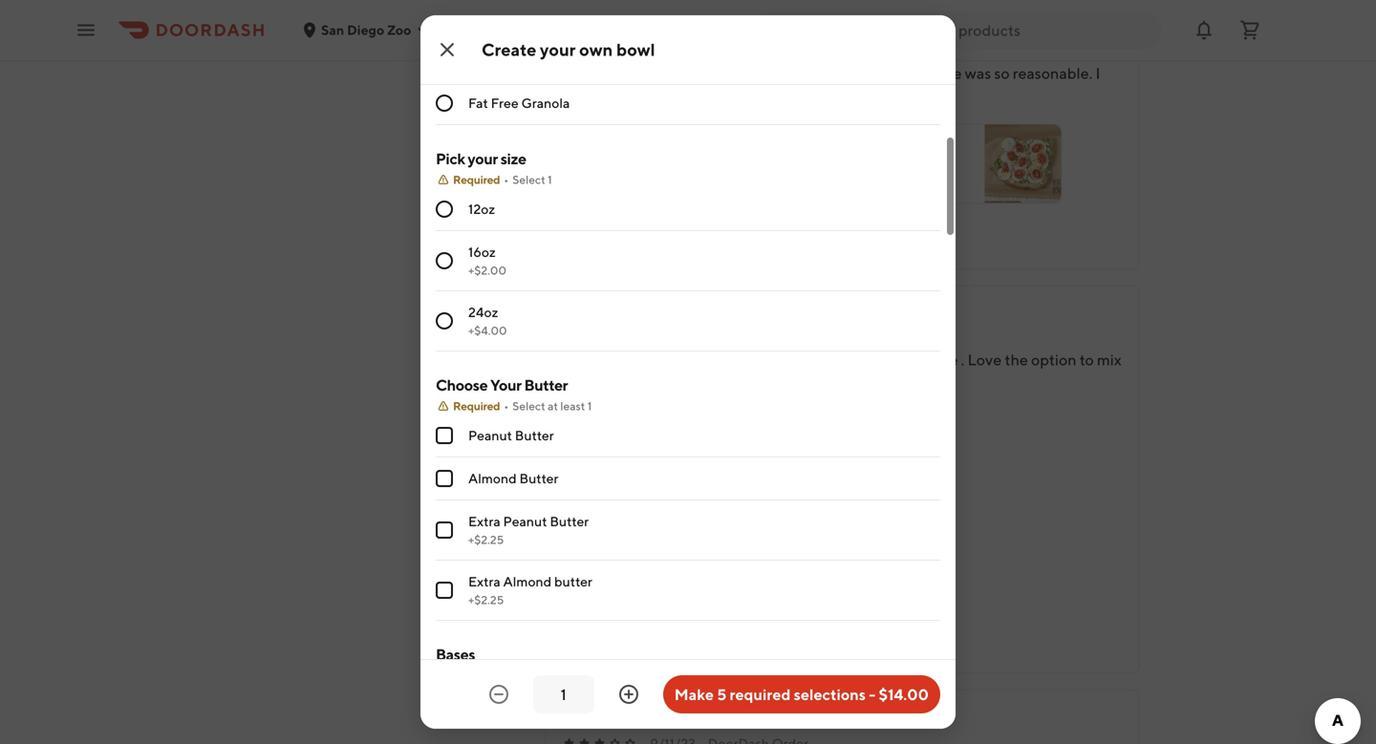 Task type: locate. For each thing, give the bounding box(es) containing it.
1 vertical spatial bowl
[[673, 442, 701, 458]]

helpful button
[[562, 223, 650, 254]]

None checkbox
[[436, 522, 453, 539], [436, 582, 453, 599], [436, 522, 453, 539], [436, 582, 453, 599]]

• down size
[[504, 173, 509, 186]]

required down choose
[[453, 399, 500, 413]]

granola for fat free granola
[[521, 95, 570, 111]]

size
[[500, 150, 526, 168]]

your inside group
[[468, 150, 498, 168]]

-
[[869, 686, 876, 704]]

granola right flax
[[554, 9, 602, 25]]

san diego zoo
[[321, 22, 411, 38]]

None radio
[[436, 252, 453, 269]]

1 vertical spatial create your own bowl
[[574, 442, 701, 458]]

select down size
[[512, 173, 545, 186]]

+$2.25 for almond
[[468, 593, 504, 607]]

own inside button
[[645, 442, 670, 458]]

extra peanut butter +$2.25
[[468, 514, 589, 547]]

1 required from the top
[[453, 173, 500, 186]]

+$2.25 inside extra peanut butter +$2.25
[[468, 533, 504, 547]]

create
[[482, 39, 536, 60], [574, 442, 614, 458]]

create your own bowl
[[482, 39, 655, 60], [574, 442, 701, 458]]

24oz
[[468, 304, 498, 320]]

0 vertical spatial extra
[[468, 514, 501, 529]]

1 vertical spatial create
[[574, 442, 614, 458]]

2 select from the top
[[512, 399, 545, 413]]

Fat Free Granola radio
[[436, 95, 453, 112]]

granola
[[554, 9, 602, 25], [521, 95, 570, 111]]

1 vertical spatial required
[[453, 399, 500, 413]]

extra inside extra almond butter +$2.25
[[468, 574, 501, 590]]

group
[[436, 0, 940, 125]]

make
[[674, 686, 714, 704]]

zoo
[[387, 22, 411, 38]]

butter inside extra peanut butter +$2.25
[[550, 514, 589, 529]]

helpful
[[592, 230, 639, 246]]

+$2.25
[[468, 533, 504, 547], [468, 593, 504, 607]]

0 horizontal spatial 1
[[548, 173, 552, 186]]

0 vertical spatial create your own bowl
[[482, 39, 655, 60]]

1 vertical spatial select
[[512, 399, 545, 413]]

1 vertical spatial almond
[[503, 574, 552, 590]]

0 horizontal spatial bowl
[[616, 39, 655, 60]]

create down pumpkin
[[482, 39, 536, 60]]

item photo 1 image
[[562, 510, 660, 608]]

+$2.25 up bases at the left
[[468, 593, 504, 607]]

+$2.25 up extra almond butter +$2.25
[[468, 533, 504, 547]]

required down pick your size
[[453, 173, 500, 186]]

0 vertical spatial 1
[[548, 173, 552, 186]]

notification bell image
[[1193, 19, 1216, 42]]

required for choose
[[453, 399, 500, 413]]

create inside dialog
[[482, 39, 536, 60]]

• inside pick your size group
[[504, 173, 509, 186]]

• for butter
[[504, 399, 509, 413]]

+$2.00
[[468, 264, 506, 277]]

required
[[730, 686, 791, 704]]

• down your
[[504, 399, 509, 413]]

2 vertical spatial •
[[504, 399, 509, 413]]

almond
[[468, 471, 517, 486], [503, 574, 552, 590]]

1 select from the top
[[512, 173, 545, 186]]

2 required from the top
[[453, 399, 500, 413]]

own
[[579, 39, 613, 60], [645, 442, 670, 458]]

24oz +$4.00
[[468, 304, 507, 337]]

select inside choose your butter group
[[512, 399, 545, 413]]

bowl
[[616, 39, 655, 60], [673, 442, 701, 458]]

granola right free
[[521, 95, 570, 111]]

1 horizontal spatial create
[[574, 442, 614, 458]]

1 vertical spatial 1
[[587, 399, 592, 413]]

create your own bowl down least
[[574, 442, 701, 458]]

• select 1
[[504, 173, 552, 186]]

+$2.25 inside extra almond butter +$2.25
[[468, 593, 504, 607]]

3/12/22
[[650, 45, 698, 61]]

peanut down almond butter on the bottom of the page
[[503, 514, 547, 529]]

•
[[642, 45, 647, 61], [504, 173, 509, 186], [504, 399, 509, 413]]

select left at
[[512, 399, 545, 413]]

2 +$2.25 from the top
[[468, 593, 504, 607]]

select inside pick your size group
[[512, 173, 545, 186]]

0 vertical spatial granola
[[554, 9, 602, 25]]

0 vertical spatial your
[[540, 39, 576, 60]]

select
[[512, 173, 545, 186], [512, 399, 545, 413]]

create your own bowl dialog
[[420, 0, 956, 744]]

0 vertical spatial own
[[579, 39, 613, 60]]

0 horizontal spatial your
[[468, 150, 498, 168]]

1 extra from the top
[[468, 514, 501, 529]]

none radio inside pick your size group
[[436, 252, 453, 269]]

extra almond butter +$2.25
[[468, 574, 592, 607]]

create inside button
[[574, 442, 614, 458]]

cassandra p
[[562, 707, 645, 725]]

1 vertical spatial +$2.25
[[468, 593, 504, 607]]

1 inside pick your size group
[[548, 173, 552, 186]]

12oz
[[468, 201, 495, 217]]

butter up 'butter' at the bottom left of the page
[[550, 514, 589, 529]]

1 horizontal spatial own
[[645, 442, 670, 458]]

required inside choose your butter group
[[453, 399, 500, 413]]

$14.00
[[879, 686, 929, 704]]

0 vertical spatial select
[[512, 173, 545, 186]]

select for butter
[[512, 399, 545, 413]]

extra down extra peanut butter +$2.25
[[468, 574, 501, 590]]

san
[[321, 22, 344, 38]]

almond left 'butter' at the bottom left of the page
[[503, 574, 552, 590]]

extra inside extra peanut butter +$2.25
[[468, 514, 501, 529]]

butter down • select at least 1
[[515, 428, 554, 443]]

0 vertical spatial create
[[482, 39, 536, 60]]

• for size
[[504, 173, 509, 186]]

0 vertical spatial +$2.25
[[468, 533, 504, 547]]

choose your butter group
[[436, 375, 940, 621]]

2 vertical spatial your
[[617, 442, 643, 458]]

required
[[453, 173, 500, 186], [453, 399, 500, 413]]

1
[[548, 173, 552, 186], [587, 399, 592, 413]]

extra for extra peanut butter
[[468, 514, 501, 529]]

your
[[540, 39, 576, 60], [468, 150, 498, 168], [617, 442, 643, 458]]

1 +$2.25 from the top
[[468, 533, 504, 547]]

butter
[[524, 376, 568, 394], [515, 428, 554, 443], [519, 471, 558, 486], [550, 514, 589, 529]]

almond down peanut butter
[[468, 471, 517, 486]]

1 vertical spatial your
[[468, 150, 498, 168]]

required inside pick your size group
[[453, 173, 500, 186]]

1 vertical spatial •
[[504, 173, 509, 186]]

extra
[[468, 514, 501, 529], [468, 574, 501, 590]]

1 vertical spatial extra
[[468, 574, 501, 590]]

cassandra
[[562, 707, 632, 725]]

2 extra from the top
[[468, 574, 501, 590]]

1 horizontal spatial 1
[[587, 399, 592, 413]]

peanut
[[468, 428, 512, 443], [503, 514, 547, 529]]

peanut right peanut butter checkbox
[[468, 428, 512, 443]]

create your own bowl down flax
[[482, 39, 655, 60]]

1 vertical spatial granola
[[521, 95, 570, 111]]

0 vertical spatial bowl
[[616, 39, 655, 60]]

• inside choose your butter group
[[504, 399, 509, 413]]

diego
[[347, 22, 384, 38]]

1 vertical spatial own
[[645, 442, 670, 458]]

butter up • select at least 1
[[524, 376, 568, 394]]

None radio
[[436, 312, 453, 330]]

2 horizontal spatial your
[[617, 442, 643, 458]]

create down least
[[574, 442, 614, 458]]

0 vertical spatial required
[[453, 173, 500, 186]]

1 vertical spatial peanut
[[503, 514, 547, 529]]

• left 3/12/22
[[642, 45, 647, 61]]

1 horizontal spatial bowl
[[673, 442, 701, 458]]

roots toast image
[[985, 125, 1061, 203]]

your inside button
[[617, 442, 643, 458]]

0 horizontal spatial own
[[579, 39, 613, 60]]

required for pick
[[453, 173, 500, 186]]

extra down almond butter on the bottom of the page
[[468, 514, 501, 529]]

0 horizontal spatial create
[[482, 39, 536, 60]]



Task type: describe. For each thing, give the bounding box(es) containing it.
make 5 required selections - $14.00
[[674, 686, 929, 704]]

least
[[560, 399, 585, 413]]

honey almond  granola
[[468, 52, 605, 68]]

0 vertical spatial peanut
[[468, 428, 512, 443]]

increase quantity by 1 image
[[617, 683, 640, 706]]

pick your size
[[436, 150, 526, 168]]

Pumpkin Flax Granola radio
[[436, 9, 453, 26]]

pumpkin
[[468, 9, 523, 25]]

extra for extra almond butter
[[468, 574, 501, 590]]

12oz radio
[[436, 201, 453, 218]]

Honey almond  granola radio
[[436, 52, 453, 69]]

create your own bowl inside dialog
[[482, 39, 655, 60]]

decrease quantity by 1 image
[[487, 683, 510, 706]]

group containing pumpkin flax granola
[[436, 0, 940, 125]]

granola for pumpkin flax granola
[[554, 9, 602, 25]]

Current quantity is 1 number field
[[544, 684, 583, 705]]

make 5 required selections - $14.00 button
[[663, 676, 940, 714]]

• 3/12/22
[[642, 45, 698, 61]]

san diego zoo button
[[302, 22, 430, 38]]

0 items, open order cart image
[[1239, 19, 1261, 42]]

peanut inside extra peanut butter +$2.25
[[503, 514, 547, 529]]

16oz +$2.00
[[468, 244, 506, 277]]

butter
[[554, 574, 592, 590]]

close create your own bowl image
[[436, 38, 459, 61]]

16oz
[[468, 244, 496, 260]]

own inside dialog
[[579, 39, 613, 60]]

0 vertical spatial almond
[[468, 471, 517, 486]]

almond inside extra almond butter +$2.25
[[503, 574, 552, 590]]

butter down peanut butter
[[519, 471, 558, 486]]

fat free granola
[[468, 95, 570, 111]]

your
[[490, 376, 521, 394]]

p
[[635, 707, 645, 725]]

almond butter
[[468, 471, 558, 486]]

create your own bowl button
[[562, 410, 747, 491]]

5
[[717, 686, 727, 704]]

Peanut Butter checkbox
[[436, 427, 453, 444]]

flax
[[526, 9, 551, 25]]

select for size
[[512, 173, 545, 186]]

Almond Butter checkbox
[[436, 470, 453, 487]]

• select at least 1
[[504, 399, 592, 413]]

item photo 2 image
[[668, 510, 766, 608]]

open menu image
[[75, 19, 97, 42]]

create your own bowl inside button
[[574, 442, 701, 458]]

bases
[[436, 646, 475, 664]]

bowl inside button
[[673, 442, 701, 458]]

granola
[[559, 52, 605, 68]]

choose your butter
[[436, 376, 568, 394]]

+$2.25 for peanut
[[468, 533, 504, 547]]

fat
[[468, 95, 488, 111]]

peanut butter
[[468, 428, 554, 443]]

1 inside choose your butter group
[[587, 399, 592, 413]]

bowl inside dialog
[[616, 39, 655, 60]]

pumpkin flax granola
[[468, 9, 602, 25]]

pick
[[436, 150, 465, 168]]

choose
[[436, 376, 488, 394]]

0 vertical spatial •
[[642, 45, 647, 61]]

free
[[491, 95, 519, 111]]

honey
[[468, 52, 508, 68]]

+$4.00
[[468, 324, 507, 337]]

at
[[548, 399, 558, 413]]

almond
[[511, 52, 557, 68]]

1 horizontal spatial your
[[540, 39, 576, 60]]

selections
[[794, 686, 866, 704]]

pick your size group
[[436, 148, 940, 352]]



Task type: vqa. For each thing, say whether or not it's contained in the screenshot.
'our' within the the SCORCHIN' HOT MAC & CHEESE CRISPY CHICKEN Crispy chicken breast, Nasville Hot seasoned Mac n' Cheese smashed on our grill to create a crispy baked cheese layer, American cheese, toasted bun
no



